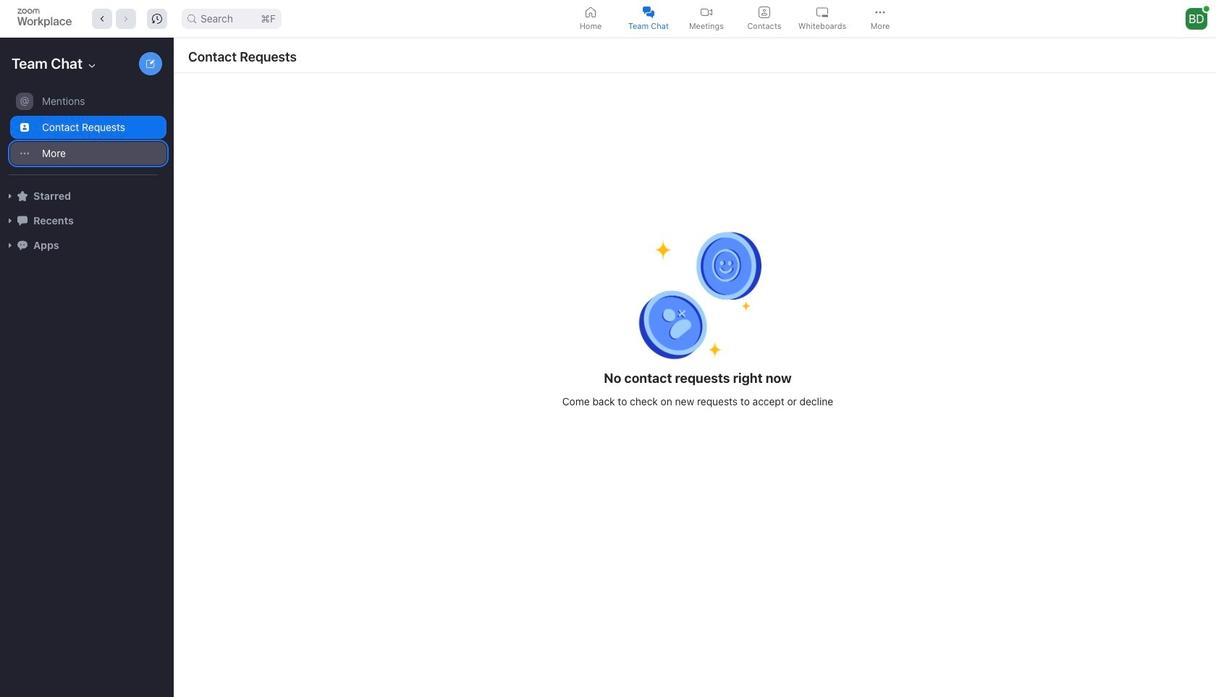 Task type: locate. For each thing, give the bounding box(es) containing it.
chat image
[[17, 216, 28, 226], [17, 216, 28, 226]]

triangle right image
[[6, 216, 14, 225], [6, 241, 14, 250], [6, 241, 14, 250]]

online image
[[1204, 6, 1209, 11], [1204, 6, 1209, 11]]

magnifier image
[[187, 14, 196, 23], [187, 14, 196, 23]]

triangle right image for apps tree item
[[6, 241, 14, 250]]

triangle right image inside recents tree item
[[6, 216, 14, 225]]

chevron down small image
[[86, 60, 98, 72]]

group
[[0, 88, 166, 175]]

starred tree item
[[6, 184, 166, 208]]

triangle right image for recents tree item
[[6, 216, 14, 225]]

star image
[[17, 191, 28, 201], [17, 191, 28, 201]]

chevron left small image
[[97, 13, 107, 24], [97, 13, 107, 24]]

new image
[[146, 59, 155, 68], [146, 59, 155, 68]]

chatbot image
[[17, 240, 28, 250]]

history image
[[152, 13, 162, 24], [152, 13, 162, 24]]

chatbot image
[[17, 240, 28, 250]]

triangle right image
[[6, 192, 14, 201], [6, 192, 14, 201], [6, 216, 14, 225]]

tab list
[[564, 2, 911, 35]]

triangle right image for starred tree item
[[6, 192, 14, 201]]

tree
[[0, 87, 171, 272]]

triangle right image for recents tree item
[[6, 216, 14, 225]]



Task type: vqa. For each thing, say whether or not it's contained in the screenshot.
Chat icon
yes



Task type: describe. For each thing, give the bounding box(es) containing it.
recents tree item
[[6, 208, 166, 233]]

chevron down small image
[[86, 60, 98, 72]]

apps tree item
[[6, 233, 166, 258]]



